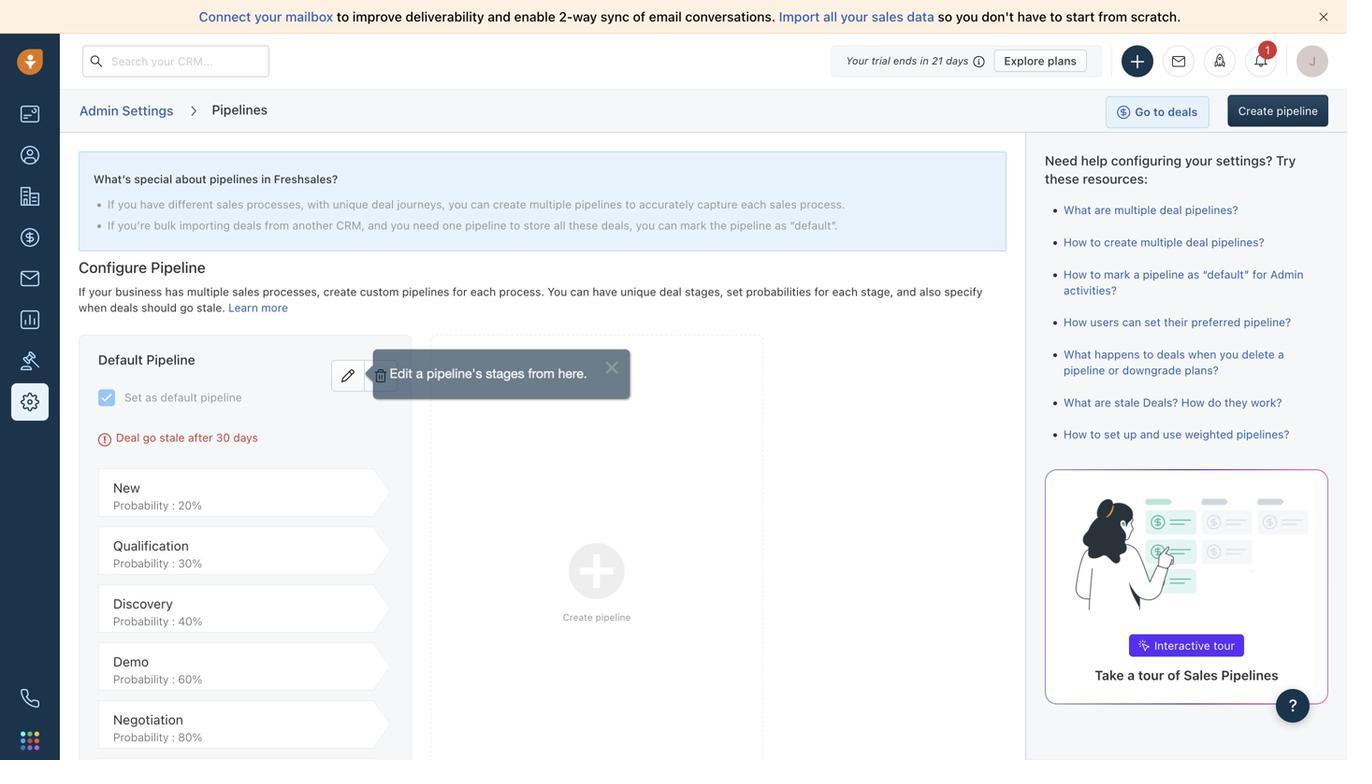Task type: describe. For each thing, give the bounding box(es) containing it.
if your business has multiple sales processes, create custom pipelines for each process. you can have unique deal stages, set probabilities for each stage, and also specify when deals should go stale.
[[79, 285, 983, 315]]

negotiation probability : 80%
[[113, 713, 202, 745]]

settings?
[[1217, 153, 1273, 168]]

another
[[292, 219, 333, 232]]

deals inside if you have different sales processes, with unique deal journeys, you can create multiple pipelines to accurately capture each sales process. if you're bulk importing deals from another crm, and you need one pipeline to store all these deals, you can mark the pipeline as "default".
[[233, 219, 262, 232]]

admin inside how to mark a pipeline as "default" for admin activities?
[[1271, 268, 1304, 281]]

import all your sales data link
[[779, 9, 938, 24]]

your trial ends in 21 days
[[846, 55, 969, 67]]

2 vertical spatial pipelines?
[[1237, 428, 1290, 441]]

pipeline inside how to mark a pipeline as "default" for admin activities?
[[1143, 268, 1185, 281]]

how to mark a pipeline as "default" for admin activities? link
[[1064, 268, 1304, 297]]

to inside what happens to deals when you delete a pipeline or downgrade plans?
[[1144, 348, 1154, 361]]

what for what are multiple deal pipelines?
[[1064, 204, 1092, 217]]

deals?
[[1144, 396, 1179, 409]]

happens
[[1095, 348, 1140, 361]]

what's special about pipelines in freshsales?
[[94, 173, 338, 186]]

need
[[1045, 153, 1078, 168]]

if for your
[[79, 285, 86, 299]]

0 vertical spatial pipelines?
[[1186, 204, 1239, 217]]

what for what happens to deals when you delete a pipeline or downgrade plans?
[[1064, 348, 1092, 361]]

sales down what's special about pipelines in freshsales?
[[216, 198, 244, 211]]

users
[[1091, 316, 1120, 329]]

pipelines inside if your business has multiple sales processes, create custom pipelines for each process. you can have unique deal stages, set probabilities for each stage, and also specify when deals should go stale.
[[402, 285, 450, 299]]

business
[[115, 285, 162, 299]]

have inside if you have different sales processes, with unique deal journeys, you can create multiple pipelines to accurately capture each sales process. if you're bulk importing deals from another crm, and you need one pipeline to store all these deals, you can mark the pipeline as "default".
[[140, 198, 165, 211]]

capture
[[698, 198, 738, 211]]

has
[[165, 285, 184, 299]]

your up your at top right
[[841, 9, 869, 24]]

: for discovery
[[172, 615, 175, 628]]

pipeline inside create pipeline button
[[1277, 104, 1319, 117]]

these inside need help configuring your settings? try these resources:
[[1045, 171, 1080, 187]]

discovery
[[113, 597, 173, 612]]

need help configuring your settings? try these resources:
[[1045, 153, 1297, 187]]

plans?
[[1185, 364, 1219, 377]]

properties image
[[21, 352, 39, 371]]

with
[[308, 198, 330, 211]]

create pipeline link
[[431, 336, 763, 761]]

interactive tour
[[1155, 640, 1236, 653]]

special
[[134, 173, 172, 186]]

0 horizontal spatial create pipeline
[[563, 613, 631, 623]]

pipelines inside if you have different sales processes, with unique deal journeys, you can create multiple pipelines to accurately capture each sales process. if you're bulk importing deals from another crm, and you need one pipeline to store all these deals, you can mark the pipeline as "default".
[[575, 198, 622, 211]]

after
[[188, 432, 213, 445]]

deliverability
[[406, 9, 485, 24]]

explore plans link
[[994, 50, 1088, 72]]

learn
[[229, 302, 258, 315]]

learn more
[[229, 302, 288, 315]]

30%
[[178, 557, 202, 570]]

demo
[[113, 655, 149, 670]]

your left "mailbox"
[[255, 9, 282, 24]]

accurately
[[639, 198, 695, 211]]

how users can set their preferred pipeline? link
[[1064, 316, 1292, 329]]

multiple down what are multiple deal pipelines? link
[[1141, 236, 1183, 249]]

80%
[[178, 731, 202, 745]]

40%
[[178, 615, 203, 628]]

set
[[124, 391, 142, 405]]

: for negotiation
[[172, 731, 175, 745]]

conversations.
[[686, 9, 776, 24]]

21
[[932, 55, 943, 67]]

multiple down resources:
[[1115, 204, 1157, 217]]

0 horizontal spatial go
[[143, 432, 156, 445]]

connect
[[199, 9, 251, 24]]

2 vertical spatial a
[[1128, 668, 1135, 684]]

start
[[1066, 9, 1095, 24]]

freshworks switcher image
[[21, 732, 39, 751]]

hotspot (open by clicking or pressing space/enter) alert dialog
[[358, 350, 641, 404]]

1 horizontal spatial for
[[815, 285, 830, 299]]

can right journeys,
[[471, 198, 490, 211]]

downgrade
[[1123, 364, 1182, 377]]

unique inside if you have different sales processes, with unique deal journeys, you can create multiple pipelines to accurately capture each sales process. if you're bulk importing deals from another crm, and you need one pipeline to store all these deals, you can mark the pipeline as "default".
[[333, 198, 369, 211]]

way
[[573, 9, 597, 24]]

can down the accurately
[[658, 219, 678, 232]]

60%
[[178, 673, 202, 687]]

one
[[443, 219, 462, 232]]

0 horizontal spatial for
[[453, 285, 468, 299]]

1 vertical spatial pipelines
[[1222, 668, 1279, 684]]

have inside if your business has multiple sales processes, create custom pipelines for each process. you can have unique deal stages, set probabilities for each stage, and also specify when deals should go stale.
[[593, 285, 618, 299]]

deal inside if your business has multiple sales processes, create custom pipelines for each process. you can have unique deal stages, set probabilities for each stage, and also specify when deals should go stale.
[[660, 285, 682, 299]]

stale.
[[197, 302, 225, 315]]

weighted
[[1186, 428, 1234, 441]]

multiple inside if you have different sales processes, with unique deal journeys, you can create multiple pipelines to accurately capture each sales process. if you're bulk importing deals from another crm, and you need one pipeline to store all these deals, you can mark the pipeline as "default".
[[530, 198, 572, 211]]

what are multiple deal pipelines? link
[[1064, 204, 1239, 217]]

qualification probability : 30%
[[113, 539, 202, 570]]

0 vertical spatial from
[[1099, 9, 1128, 24]]

days for deal go stale after 30 days
[[233, 432, 258, 445]]

and right up
[[1141, 428, 1160, 441]]

1 vertical spatial if
[[108, 219, 115, 232]]

you inside what happens to deals when you delete a pipeline or downgrade plans?
[[1220, 348, 1239, 361]]

crm,
[[336, 219, 365, 232]]

2 horizontal spatial set
[[1145, 316, 1161, 329]]

default
[[161, 391, 197, 405]]

0 vertical spatial of
[[633, 9, 646, 24]]

0 vertical spatial pipelines
[[212, 102, 268, 117]]

deals inside what happens to deals when you delete a pipeline or downgrade plans?
[[1157, 348, 1186, 361]]

a inside how to mark a pipeline as "default" for admin activities?
[[1134, 268, 1140, 281]]

stage,
[[861, 285, 894, 299]]

"default".
[[790, 219, 838, 232]]

admin inside "link"
[[80, 103, 119, 118]]

30
[[216, 432, 230, 445]]

what happens to deals when you delete a pipeline or downgrade plans?
[[1064, 348, 1285, 377]]

connect your mailbox link
[[199, 9, 337, 24]]

for inside how to mark a pipeline as "default" for admin activities?
[[1253, 268, 1268, 281]]

multiple inside if your business has multiple sales processes, create custom pipelines for each process. you can have unique deal stages, set probabilities for each stage, and also specify when deals should go stale.
[[187, 285, 229, 299]]

and inside if your business has multiple sales processes, create custom pipelines for each process. you can have unique deal stages, set probabilities for each stage, and also specify when deals should go stale.
[[897, 285, 917, 299]]

probability for new
[[113, 499, 169, 512]]

their
[[1165, 316, 1189, 329]]

the
[[710, 219, 727, 232]]

how to set up and use weighted pipelines? link
[[1064, 428, 1290, 441]]

1 vertical spatial of
[[1168, 668, 1181, 684]]

deal go stale after 30 days
[[116, 432, 258, 445]]

0 vertical spatial have
[[1018, 9, 1047, 24]]

how to set up and use weighted pipelines?
[[1064, 428, 1290, 441]]

and inside if you have different sales processes, with unique deal journeys, you can create multiple pipelines to accurately capture each sales process. if you're bulk importing deals from another crm, and you need one pipeline to store all these deals, you can mark the pipeline as "default".
[[368, 219, 388, 232]]

resources:
[[1083, 171, 1149, 187]]

probability for qualification
[[113, 557, 169, 570]]

journeys,
[[397, 198, 446, 211]]

delete
[[1242, 348, 1275, 361]]

create pipeline inside button
[[1239, 104, 1319, 117]]

activities?
[[1064, 284, 1117, 297]]

can right the users
[[1123, 316, 1142, 329]]

up
[[1124, 428, 1138, 441]]

each inside if you have different sales processes, with unique deal journeys, you can create multiple pipelines to accurately capture each sales process. if you're bulk importing deals from another crm, and you need one pipeline to store all these deals, you can mark the pipeline as "default".
[[741, 198, 767, 211]]

use
[[1164, 428, 1182, 441]]

close image
[[1320, 12, 1329, 22]]

what are multiple deal pipelines?
[[1064, 204, 1239, 217]]

and left enable
[[488, 9, 511, 24]]

from inside if you have different sales processes, with unique deal journeys, you can create multiple pipelines to accurately capture each sales process. if you're bulk importing deals from another crm, and you need one pipeline to store all these deals, you can mark the pipeline as "default".
[[265, 219, 289, 232]]

a inside what happens to deals when you delete a pipeline or downgrade plans?
[[1279, 348, 1285, 361]]

ends
[[894, 55, 918, 67]]

how users can set their preferred pipeline?
[[1064, 316, 1292, 329]]

about
[[175, 173, 207, 186]]

try
[[1277, 153, 1297, 168]]

sales left data
[[872, 9, 904, 24]]

create inside if your business has multiple sales processes, create custom pipelines for each process. you can have unique deal stages, set probabilities for each stage, and also specify when deals should go stale.
[[323, 285, 357, 299]]

0 horizontal spatial pipelines
[[210, 173, 258, 186]]

probability for demo
[[113, 673, 169, 687]]

you left need at the top of page
[[391, 219, 410, 232]]

should
[[141, 302, 177, 315]]

don't
[[982, 9, 1014, 24]]



Task type: vqa. For each thing, say whether or not it's contained in the screenshot.
campaign
no



Task type: locate. For each thing, give the bounding box(es) containing it.
0 vertical spatial a
[[1134, 268, 1140, 281]]

what are stale deals? how do they work?
[[1064, 396, 1283, 409]]

1 horizontal spatial create
[[493, 198, 527, 211]]

admin settings link
[[79, 96, 174, 126]]

1 horizontal spatial admin
[[1271, 268, 1304, 281]]

mark
[[681, 219, 707, 232], [1105, 268, 1131, 281]]

create inside button
[[1239, 104, 1274, 117]]

how for mark
[[1064, 268, 1088, 281]]

processes, inside if your business has multiple sales processes, create custom pipelines for each process. you can have unique deal stages, set probabilities for each stage, and also specify when deals should go stale.
[[263, 285, 320, 299]]

1 horizontal spatial tour
[[1214, 640, 1236, 653]]

process.
[[800, 198, 846, 211], [499, 285, 545, 299]]

probability down discovery
[[113, 615, 169, 628]]

probability down demo
[[113, 673, 169, 687]]

probability inside qualification probability : 30%
[[113, 557, 169, 570]]

these down need
[[1045, 171, 1080, 187]]

when inside if your business has multiple sales processes, create custom pipelines for each process. you can have unique deal stages, set probabilities for each stage, and also specify when deals should go stale.
[[79, 302, 107, 315]]

1 vertical spatial pipelines?
[[1212, 236, 1265, 249]]

1 probability from the top
[[113, 499, 169, 512]]

of
[[633, 9, 646, 24], [1168, 668, 1181, 684]]

configure pipeline
[[79, 259, 206, 277]]

probability down new
[[113, 499, 169, 512]]

1 are from the top
[[1095, 204, 1112, 217]]

and right crm,
[[368, 219, 388, 232]]

0 vertical spatial in
[[921, 55, 929, 67]]

admin up pipeline?
[[1271, 268, 1304, 281]]

deal inside if you have different sales processes, with unique deal journeys, you can create multiple pipelines to accurately capture each sales process. if you're bulk importing deals from another crm, and you need one pipeline to store all these deals, you can mark the pipeline as "default".
[[372, 198, 394, 211]]

1 horizontal spatial pipelines
[[1222, 668, 1279, 684]]

discovery probability : 40%
[[113, 597, 203, 628]]

what inside what happens to deals when you delete a pipeline or downgrade plans?
[[1064, 348, 1092, 361]]

you right deals,
[[636, 219, 655, 232]]

as
[[775, 219, 787, 232], [1188, 268, 1200, 281], [145, 391, 157, 405]]

0 vertical spatial all
[[824, 9, 838, 24]]

if down configure at the left of the page
[[79, 285, 86, 299]]

when down configure at the left of the page
[[79, 302, 107, 315]]

0 horizontal spatial in
[[261, 173, 271, 186]]

for down one
[[453, 285, 468, 299]]

0 horizontal spatial when
[[79, 302, 107, 315]]

0 horizontal spatial pipelines
[[212, 102, 268, 117]]

1 horizontal spatial unique
[[621, 285, 657, 299]]

: inside qualification probability : 30%
[[172, 557, 175, 570]]

so
[[938, 9, 953, 24]]

0 vertical spatial go
[[180, 302, 194, 315]]

1 horizontal spatial in
[[921, 55, 929, 67]]

1
[[1266, 44, 1271, 57]]

configuring
[[1112, 153, 1182, 168]]

take
[[1095, 668, 1125, 684]]

1 horizontal spatial have
[[593, 285, 618, 299]]

all inside if you have different sales processes, with unique deal journeys, you can create multiple pipelines to accurately capture each sales process. if you're bulk importing deals from another crm, and you need one pipeline to store all these deals, you can mark the pipeline as "default".
[[554, 219, 566, 232]]

from right start
[[1099, 9, 1128, 24]]

0 horizontal spatial each
[[471, 285, 496, 299]]

pipelines right about
[[210, 173, 258, 186]]

: for new
[[172, 499, 175, 512]]

1 horizontal spatial days
[[946, 55, 969, 67]]

need
[[413, 219, 439, 232]]

0 vertical spatial mark
[[681, 219, 707, 232]]

processes, up 'more'
[[263, 285, 320, 299]]

0 vertical spatial as
[[775, 219, 787, 232]]

pipelines up what's special about pipelines in freshsales?
[[212, 102, 268, 117]]

2 vertical spatial have
[[593, 285, 618, 299]]

pipeline inside what happens to deals when you delete a pipeline or downgrade plans?
[[1064, 364, 1106, 377]]

1 horizontal spatial each
[[741, 198, 767, 211]]

deal up how to mark a pipeline as "default" for admin activities? at the top right of the page
[[1186, 236, 1209, 249]]

improve
[[353, 9, 402, 24]]

2 : from the top
[[172, 557, 175, 570]]

1 horizontal spatial stale
[[1115, 396, 1140, 409]]

process. left you
[[499, 285, 545, 299]]

your inside if your business has multiple sales processes, create custom pipelines for each process. you can have unique deal stages, set probabilities for each stage, and also specify when deals should go stale.
[[89, 285, 112, 299]]

1 horizontal spatial of
[[1168, 668, 1181, 684]]

create
[[1239, 104, 1274, 117], [563, 613, 593, 623]]

1 vertical spatial create
[[1105, 236, 1138, 249]]

new
[[113, 481, 140, 496]]

to
[[337, 9, 349, 24], [1050, 9, 1063, 24], [626, 198, 636, 211], [510, 219, 521, 232], [1091, 236, 1101, 249], [1091, 268, 1101, 281], [1144, 348, 1154, 361], [1091, 428, 1101, 441]]

probability inside new probability : 20%
[[113, 499, 169, 512]]

what left happens
[[1064, 348, 1092, 361]]

tour inside button
[[1214, 640, 1236, 653]]

pipelines right sales
[[1222, 668, 1279, 684]]

days for your trial ends in 21 days
[[946, 55, 969, 67]]

1 horizontal spatial go
[[180, 302, 194, 315]]

5 probability from the top
[[113, 731, 169, 745]]

what for what are stale deals? how do they work?
[[1064, 396, 1092, 409]]

can
[[471, 198, 490, 211], [658, 219, 678, 232], [571, 285, 590, 299], [1123, 316, 1142, 329]]

and left also
[[897, 285, 917, 299]]

you up you're
[[118, 198, 137, 211]]

pipelines? up how to create multiple deal pipelines? link
[[1186, 204, 1239, 217]]

set left their
[[1145, 316, 1161, 329]]

1 horizontal spatial these
[[1045, 171, 1080, 187]]

2 vertical spatial as
[[145, 391, 157, 405]]

set left up
[[1105, 428, 1121, 441]]

are down resources:
[[1095, 204, 1112, 217]]

1 horizontal spatial process.
[[800, 198, 846, 211]]

they
[[1225, 396, 1248, 409]]

learn more link
[[229, 302, 288, 315]]

0 vertical spatial days
[[946, 55, 969, 67]]

mark up activities? at the right top of page
[[1105, 268, 1131, 281]]

pipeline inside create pipeline link
[[596, 613, 631, 623]]

set right stages, on the right
[[727, 285, 743, 299]]

0 vertical spatial are
[[1095, 204, 1112, 217]]

4 probability from the top
[[113, 673, 169, 687]]

20%
[[178, 499, 202, 512]]

deal up 'how to create multiple deal pipelines?'
[[1160, 204, 1183, 217]]

go inside if your business has multiple sales processes, create custom pipelines for each process. you can have unique deal stages, set probabilities for each stage, and also specify when deals should go stale.
[[180, 302, 194, 315]]

1 vertical spatial have
[[140, 198, 165, 211]]

default pipeline
[[98, 352, 195, 368]]

: left the 30%
[[172, 557, 175, 570]]

0 vertical spatial set
[[727, 285, 743, 299]]

: left 60%
[[172, 673, 175, 687]]

explore
[[1005, 54, 1045, 67]]

3 probability from the top
[[113, 615, 169, 628]]

sales
[[872, 9, 904, 24], [216, 198, 244, 211], [770, 198, 797, 211], [232, 285, 260, 299]]

you right so
[[956, 9, 979, 24]]

if left you're
[[108, 219, 115, 232]]

take a tour of sales pipelines
[[1095, 668, 1279, 684]]

deals up downgrade
[[1157, 348, 1186, 361]]

2 horizontal spatial each
[[833, 285, 858, 299]]

have
[[1018, 9, 1047, 24], [140, 198, 165, 211], [593, 285, 618, 299]]

2 are from the top
[[1095, 396, 1112, 409]]

days right 30
[[233, 432, 258, 445]]

1 vertical spatial tour
[[1139, 668, 1165, 684]]

1 vertical spatial in
[[261, 173, 271, 186]]

0 horizontal spatial mark
[[681, 219, 707, 232]]

1 horizontal spatial deals
[[233, 219, 262, 232]]

are for stale
[[1095, 396, 1112, 409]]

when inside what happens to deals when you delete a pipeline or downgrade plans?
[[1189, 348, 1217, 361]]

stages,
[[685, 285, 724, 299]]

or
[[1109, 364, 1120, 377]]

do
[[1209, 396, 1222, 409]]

unique inside if your business has multiple sales processes, create custom pipelines for each process. you can have unique deal stages, set probabilities for each stage, and also specify when deals should go stale.
[[621, 285, 657, 299]]

as left "default"
[[1188, 268, 1200, 281]]

these inside if you have different sales processes, with unique deal journeys, you can create multiple pipelines to accurately capture each sales process. if you're bulk importing deals from another crm, and you need one pipeline to store all these deals, you can mark the pipeline as "default".
[[569, 219, 598, 232]]

all right "import"
[[824, 9, 838, 24]]

0 vertical spatial processes,
[[247, 198, 304, 211]]

1 vertical spatial create
[[563, 613, 593, 623]]

help
[[1082, 153, 1108, 168]]

how inside how to mark a pipeline as "default" for admin activities?
[[1064, 268, 1088, 281]]

explore plans
[[1005, 54, 1077, 67]]

how for can
[[1064, 316, 1088, 329]]

configure
[[79, 259, 147, 277]]

probability down negotiation
[[113, 731, 169, 745]]

1 vertical spatial deals
[[110, 302, 138, 315]]

1 vertical spatial admin
[[1271, 268, 1304, 281]]

pipelines?
[[1186, 204, 1239, 217], [1212, 236, 1265, 249], [1237, 428, 1290, 441]]

how to create multiple deal pipelines?
[[1064, 236, 1265, 249]]

2 probability from the top
[[113, 557, 169, 570]]

plans
[[1048, 54, 1077, 67]]

scratch.
[[1131, 9, 1182, 24]]

pipelines
[[210, 173, 258, 186], [575, 198, 622, 211], [402, 285, 450, 299]]

of left sales
[[1168, 668, 1181, 684]]

: inside demo probability : 60%
[[172, 673, 175, 687]]

deal left stages, on the right
[[660, 285, 682, 299]]

processes, down freshsales?
[[247, 198, 304, 211]]

a right take
[[1128, 668, 1135, 684]]

create down what are multiple deal pipelines?
[[1105, 236, 1138, 249]]

your left 'settings?'
[[1186, 153, 1213, 168]]

also
[[920, 285, 942, 299]]

pipelines up deals,
[[575, 198, 622, 211]]

are for multiple
[[1095, 204, 1112, 217]]

as inside if you have different sales processes, with unique deal journeys, you can create multiple pipelines to accurately capture each sales process. if you're bulk importing deals from another crm, and you need one pipeline to store all these deals, you can mark the pipeline as "default".
[[775, 219, 787, 232]]

1 vertical spatial pipelines
[[575, 198, 622, 211]]

probability inside the discovery probability : 40%
[[113, 615, 169, 628]]

when up 'plans?'
[[1189, 348, 1217, 361]]

a
[[1134, 268, 1140, 281], [1279, 348, 1285, 361], [1128, 668, 1135, 684]]

2 vertical spatial pipelines
[[402, 285, 450, 299]]

probability inside demo probability : 60%
[[113, 673, 169, 687]]

processes, inside if you have different sales processes, with unique deal journeys, you can create multiple pipelines to accurately capture each sales process. if you're bulk importing deals from another crm, and you need one pipeline to store all these deals, you can mark the pipeline as "default".
[[247, 198, 304, 211]]

bulk
[[154, 219, 176, 232]]

1 vertical spatial set
[[1145, 316, 1161, 329]]

1 vertical spatial go
[[143, 432, 156, 445]]

you're
[[118, 219, 151, 232]]

0 horizontal spatial create
[[323, 285, 357, 299]]

3 what from the top
[[1064, 396, 1092, 409]]

connect your mailbox to improve deliverability and enable 2-way sync of email conversations. import all your sales data so you don't have to start from scratch.
[[199, 9, 1182, 24]]

process. up the "default".
[[800, 198, 846, 211]]

2 vertical spatial set
[[1105, 428, 1121, 441]]

pipelines? up "default"
[[1212, 236, 1265, 249]]

2 horizontal spatial have
[[1018, 9, 1047, 24]]

probability down qualification
[[113, 557, 169, 570]]

for right "default"
[[1253, 268, 1268, 281]]

0 vertical spatial when
[[79, 302, 107, 315]]

sales
[[1184, 668, 1218, 684]]

0 vertical spatial admin
[[80, 103, 119, 118]]

2 horizontal spatial create
[[1105, 236, 1138, 249]]

1 horizontal spatial from
[[1099, 9, 1128, 24]]

1 horizontal spatial set
[[1105, 428, 1121, 441]]

: for demo
[[172, 673, 175, 687]]

1 : from the top
[[172, 499, 175, 512]]

2 what from the top
[[1064, 348, 1092, 361]]

0 vertical spatial pipeline
[[151, 259, 206, 277]]

a right 'delete'
[[1279, 348, 1285, 361]]

unique up crm,
[[333, 198, 369, 211]]

pipeline
[[151, 259, 206, 277], [146, 352, 195, 368]]

in left freshsales?
[[261, 173, 271, 186]]

pipeline for default pipeline
[[146, 352, 195, 368]]

if you have different sales processes, with unique deal journeys, you can create multiple pipelines to accurately capture each sales process. if you're bulk importing deals from another crm, and you need one pipeline to store all these deals, you can mark the pipeline as "default".
[[108, 198, 846, 232]]

qualification
[[113, 539, 189, 554]]

if
[[108, 198, 115, 211], [108, 219, 115, 232], [79, 285, 86, 299]]

1 what from the top
[[1064, 204, 1092, 217]]

go down has
[[180, 302, 194, 315]]

for
[[1253, 268, 1268, 281], [453, 285, 468, 299], [815, 285, 830, 299]]

: inside "negotiation probability : 80%"
[[172, 731, 175, 745]]

0 horizontal spatial from
[[265, 219, 289, 232]]

sales inside if your business has multiple sales processes, create custom pipelines for each process. you can have unique deal stages, set probabilities for each stage, and also specify when deals should go stale.
[[232, 285, 260, 299]]

0 horizontal spatial process.
[[499, 285, 545, 299]]

pipelines? down work?
[[1237, 428, 1290, 441]]

deal
[[372, 198, 394, 211], [1160, 204, 1183, 217], [1186, 236, 1209, 249], [660, 285, 682, 299]]

as left the "default".
[[775, 219, 787, 232]]

: left '80%'
[[172, 731, 175, 745]]

0 vertical spatial deals
[[233, 219, 262, 232]]

your down configure at the left of the page
[[89, 285, 112, 299]]

pipelines right 'custom'
[[402, 285, 450, 299]]

: left 20%
[[172, 499, 175, 512]]

3 : from the top
[[172, 615, 175, 628]]

deals,
[[602, 219, 633, 232]]

pipeline up has
[[151, 259, 206, 277]]

1 vertical spatial unique
[[621, 285, 657, 299]]

stale left after
[[159, 432, 185, 445]]

your inside need help configuring your settings? try these resources:
[[1186, 153, 1213, 168]]

unique
[[333, 198, 369, 211], [621, 285, 657, 299]]

if down what's
[[108, 198, 115, 211]]

from
[[1099, 9, 1128, 24], [265, 219, 289, 232]]

1 vertical spatial pipeline
[[146, 352, 195, 368]]

each left stage,
[[833, 285, 858, 299]]

1 vertical spatial processes,
[[263, 285, 320, 299]]

"default"
[[1203, 268, 1250, 281]]

days right 21 on the top of page
[[946, 55, 969, 67]]

1 horizontal spatial when
[[1189, 348, 1217, 361]]

are down or
[[1095, 396, 1112, 409]]

what left deals?
[[1064, 396, 1092, 409]]

for right probabilities
[[815, 285, 830, 299]]

of right sync
[[633, 9, 646, 24]]

demo probability : 60%
[[113, 655, 202, 687]]

1 vertical spatial when
[[1189, 348, 1217, 361]]

0 horizontal spatial set
[[727, 285, 743, 299]]

from left another
[[265, 219, 289, 232]]

phone element
[[11, 680, 49, 718]]

1 vertical spatial as
[[1188, 268, 1200, 281]]

default
[[98, 352, 143, 368]]

tour up sales
[[1214, 640, 1236, 653]]

: inside new probability : 20%
[[172, 499, 175, 512]]

1 vertical spatial process.
[[499, 285, 545, 299]]

how for create
[[1064, 236, 1088, 249]]

: for qualification
[[172, 557, 175, 570]]

if inside if your business has multiple sales processes, create custom pipelines for each process. you can have unique deal stages, set probabilities for each stage, and also specify when deals should go stale.
[[79, 285, 86, 299]]

probability for discovery
[[113, 615, 169, 628]]

deal left journeys,
[[372, 198, 394, 211]]

1 vertical spatial stale
[[159, 432, 185, 445]]

unique left stages, on the right
[[621, 285, 657, 299]]

pipeline for configure pipeline
[[151, 259, 206, 277]]

process. inside if you have different sales processes, with unique deal journeys, you can create multiple pipelines to accurately capture each sales process. if you're bulk importing deals from another crm, and you need one pipeline to store all these deals, you can mark the pipeline as "default".
[[800, 198, 846, 211]]

1 vertical spatial these
[[569, 219, 598, 232]]

stale for after
[[159, 432, 185, 445]]

1 horizontal spatial create pipeline
[[1239, 104, 1319, 117]]

0 vertical spatial tour
[[1214, 640, 1236, 653]]

1 vertical spatial are
[[1095, 396, 1112, 409]]

1 horizontal spatial mark
[[1105, 268, 1131, 281]]

have up bulk
[[140, 198, 165, 211]]

admin left settings
[[80, 103, 119, 118]]

stale
[[1115, 396, 1140, 409], [159, 432, 185, 445]]

1 horizontal spatial all
[[824, 9, 838, 24]]

stale for deals?
[[1115, 396, 1140, 409]]

create
[[493, 198, 527, 211], [1105, 236, 1138, 249], [323, 285, 357, 299]]

2 vertical spatial what
[[1064, 396, 1092, 409]]

you left 'delete'
[[1220, 348, 1239, 361]]

these
[[1045, 171, 1080, 187], [569, 219, 598, 232]]

all right store
[[554, 219, 566, 232]]

process. inside if your business has multiple sales processes, create custom pipelines for each process. you can have unique deal stages, set probabilities for each stage, and also specify when deals should go stale.
[[499, 285, 545, 299]]

interactive
[[1155, 640, 1211, 653]]

0 vertical spatial what
[[1064, 204, 1092, 217]]

0 horizontal spatial these
[[569, 219, 598, 232]]

can inside if your business has multiple sales processes, create custom pipelines for each process. you can have unique deal stages, set probabilities for each stage, and also specify when deals should go stale.
[[571, 285, 590, 299]]

create inside if you have different sales processes, with unique deal journeys, you can create multiple pipelines to accurately capture each sales process. if you're bulk importing deals from another crm, and you need one pipeline to store all these deals, you can mark the pipeline as "default".
[[493, 198, 527, 211]]

mark left the
[[681, 219, 707, 232]]

go right deal
[[143, 432, 156, 445]]

email
[[649, 9, 682, 24]]

each right capture
[[741, 198, 767, 211]]

how for set
[[1064, 428, 1088, 441]]

2-
[[559, 9, 573, 24]]

if for you
[[108, 198, 115, 211]]

2 horizontal spatial for
[[1253, 268, 1268, 281]]

phone image
[[21, 690, 39, 709]]

in left 21 on the top of page
[[921, 55, 929, 67]]

to inside how to mark a pipeline as "default" for admin activities?
[[1091, 268, 1101, 281]]

Search your CRM... text field
[[82, 45, 270, 77]]

sales up the "default".
[[770, 198, 797, 211]]

probability inside "negotiation probability : 80%"
[[113, 731, 169, 745]]

as right set
[[145, 391, 157, 405]]

1 vertical spatial a
[[1279, 348, 1285, 361]]

: inside the discovery probability : 40%
[[172, 615, 175, 628]]

what's
[[94, 173, 131, 186]]

when
[[79, 302, 107, 315], [1189, 348, 1217, 361]]

these left deals,
[[569, 219, 598, 232]]

what are stale deals? how do they work? link
[[1064, 396, 1283, 409]]

tour right take
[[1139, 668, 1165, 684]]

create up store
[[493, 198, 527, 211]]

set as default pipeline
[[124, 391, 242, 405]]

mark inside if you have different sales processes, with unique deal journeys, you can create multiple pipelines to accurately capture each sales process. if you're bulk importing deals from another crm, and you need one pipeline to store all these deals, you can mark the pipeline as "default".
[[681, 219, 707, 232]]

4 : from the top
[[172, 673, 175, 687]]

: left 40%
[[172, 615, 175, 628]]

and
[[488, 9, 511, 24], [368, 219, 388, 232], [897, 285, 917, 299], [1141, 428, 1160, 441]]

deals inside if your business has multiple sales processes, create custom pipelines for each process. you can have unique deal stages, set probabilities for each stage, and also specify when deals should go stale.
[[110, 302, 138, 315]]

as inside how to mark a pipeline as "default" for admin activities?
[[1188, 268, 1200, 281]]

0 horizontal spatial admin
[[80, 103, 119, 118]]

mark inside how to mark a pipeline as "default" for admin activities?
[[1105, 268, 1131, 281]]

new probability : 20%
[[113, 481, 202, 512]]

how to create multiple deal pipelines? link
[[1064, 236, 1265, 249]]

data
[[907, 9, 935, 24]]

admin settings
[[80, 103, 174, 118]]

you up one
[[449, 198, 468, 211]]

specify
[[945, 285, 983, 299]]

store
[[524, 219, 551, 232]]

0 horizontal spatial as
[[145, 391, 157, 405]]

0 horizontal spatial all
[[554, 219, 566, 232]]

create left 'custom'
[[323, 285, 357, 299]]

work?
[[1251, 396, 1283, 409]]

0 horizontal spatial days
[[233, 432, 258, 445]]

probability for negotiation
[[113, 731, 169, 745]]

0 horizontal spatial tour
[[1139, 668, 1165, 684]]

you
[[548, 285, 567, 299]]

set inside if your business has multiple sales processes, create custom pipelines for each process. you can have unique deal stages, set probabilities for each stage, and also specify when deals should go stale.
[[727, 285, 743, 299]]

5 : from the top
[[172, 731, 175, 745]]

1 vertical spatial from
[[265, 219, 289, 232]]

0 vertical spatial these
[[1045, 171, 1080, 187]]

are
[[1095, 204, 1112, 217], [1095, 396, 1112, 409]]

1 horizontal spatial pipelines
[[402, 285, 450, 299]]

multiple up stale. at top
[[187, 285, 229, 299]]

0 vertical spatial pipelines
[[210, 173, 258, 186]]

1 horizontal spatial create
[[1239, 104, 1274, 117]]

preferred
[[1192, 316, 1241, 329]]

deals down business
[[110, 302, 138, 315]]

1 vertical spatial what
[[1064, 348, 1092, 361]]

probability
[[113, 499, 169, 512], [113, 557, 169, 570], [113, 615, 169, 628], [113, 673, 169, 687], [113, 731, 169, 745]]

a down how to create multiple deal pipelines? link
[[1134, 268, 1140, 281]]

1 vertical spatial days
[[233, 432, 258, 445]]

more
[[261, 302, 288, 315]]



